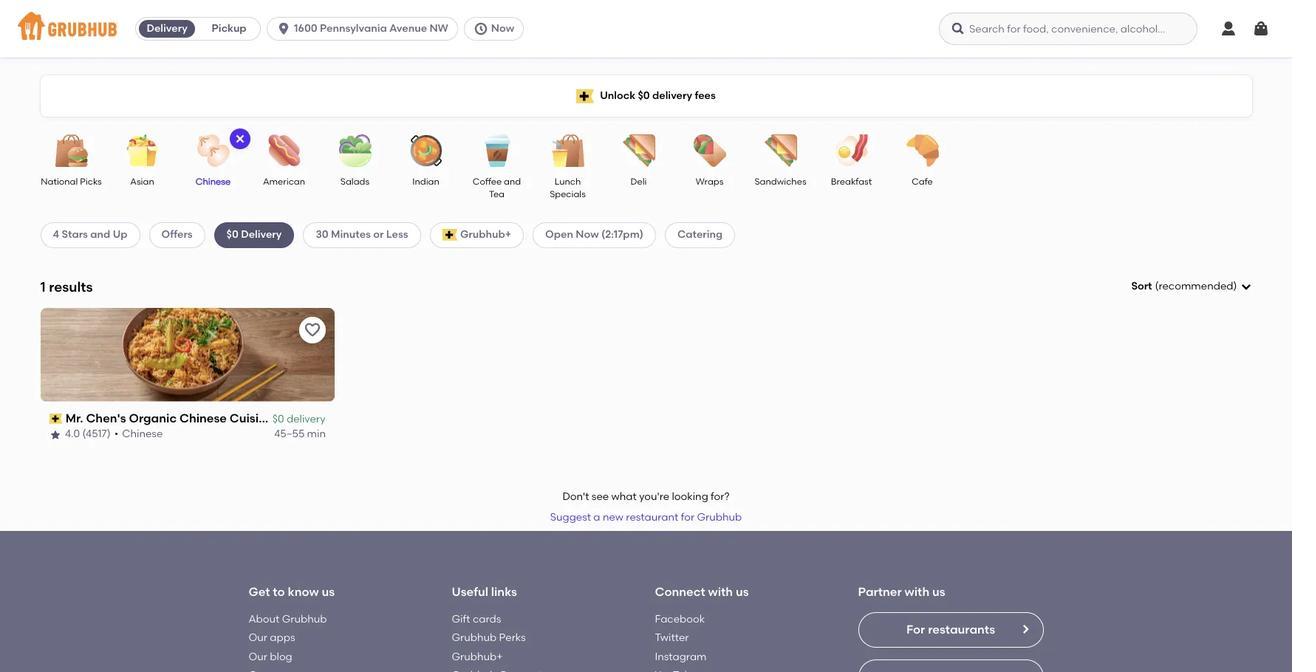 Task type: locate. For each thing, give the bounding box(es) containing it.
star icon image
[[49, 429, 61, 441]]

grubhub down for?
[[697, 512, 742, 524]]

right image
[[1019, 624, 1031, 635], [1019, 671, 1031, 673]]

grubhub plus flag logo image
[[577, 89, 594, 103], [442, 229, 457, 241]]

what
[[612, 491, 637, 503]]

$0 right "offers"
[[227, 229, 239, 241]]

2 with from the left
[[905, 586, 930, 600]]

and up tea
[[504, 177, 521, 187]]

sandwiches
[[755, 177, 807, 187]]

cuisine
[[229, 411, 273, 426]]

chinese
[[196, 177, 231, 187], [179, 411, 227, 426], [122, 428, 162, 441]]

facebook twitter instagram
[[655, 613, 707, 663]]

1 vertical spatial delivery
[[241, 229, 282, 241]]

get to know us
[[249, 586, 335, 600]]

1 horizontal spatial with
[[905, 586, 930, 600]]

1600 pennsylvania avenue nw
[[294, 22, 448, 35]]

0 horizontal spatial grubhub
[[282, 613, 327, 626]]

$0 for $0 delivery
[[273, 413, 284, 426]]

0 horizontal spatial delivery
[[287, 413, 326, 426]]

us up for restaurants
[[933, 586, 946, 600]]

catering
[[678, 229, 723, 241]]

0 horizontal spatial with
[[708, 586, 733, 600]]

specials
[[550, 189, 586, 200]]

delivery down 'american'
[[241, 229, 282, 241]]

picks
[[80, 177, 102, 187]]

less
[[386, 229, 408, 241]]

0 horizontal spatial $0
[[227, 229, 239, 241]]

sort ( recommended )
[[1132, 280, 1237, 293]]

grubhub plus flag logo image right the less
[[442, 229, 457, 241]]

2 vertical spatial grubhub
[[452, 632, 497, 645]]

fees
[[695, 89, 716, 102]]

twitter link
[[655, 632, 689, 645]]

useful
[[452, 586, 488, 600]]

grubhub down know
[[282, 613, 327, 626]]

delivery inside 1 results main content
[[241, 229, 282, 241]]

grubhub inside gift cards grubhub perks grubhub+
[[452, 632, 497, 645]]

1
[[40, 278, 46, 295]]

0 vertical spatial and
[[504, 177, 521, 187]]

save this restaurant image
[[303, 321, 321, 339]]

coffee and tea
[[473, 177, 521, 200]]

1 results main content
[[0, 58, 1293, 673]]

lunch specials
[[550, 177, 586, 200]]

main navigation navigation
[[0, 0, 1293, 58]]

1 horizontal spatial delivery
[[241, 229, 282, 241]]

us
[[322, 586, 335, 600], [736, 586, 749, 600], [933, 586, 946, 600]]

useful links
[[452, 586, 517, 600]]

45–55 min
[[274, 428, 326, 441]]

salads image
[[329, 135, 381, 167]]

grubhub+ down grubhub perks link at the left of the page
[[452, 651, 503, 663]]

0 vertical spatial right image
[[1019, 624, 1031, 635]]

delivery
[[653, 89, 693, 102], [287, 413, 326, 426]]

chinese down the organic
[[122, 428, 162, 441]]

$0 up 45–55
[[273, 413, 284, 426]]

our blog link
[[249, 651, 292, 663]]

1 our from the top
[[249, 632, 268, 645]]

0 vertical spatial now
[[491, 22, 514, 35]]

mr. chen's organic chinese cuisine logo image
[[40, 308, 334, 402]]

0 vertical spatial delivery
[[147, 22, 188, 35]]

0 vertical spatial delivery
[[653, 89, 693, 102]]

1 vertical spatial grubhub
[[282, 613, 327, 626]]

1 horizontal spatial grubhub
[[452, 632, 497, 645]]

2 horizontal spatial grubhub
[[697, 512, 742, 524]]

delivery up 45–55 min
[[287, 413, 326, 426]]

1 horizontal spatial grubhub plus flag logo image
[[577, 89, 594, 103]]

3 us from the left
[[933, 586, 946, 600]]

open now (2:17pm)
[[545, 229, 644, 241]]

us right connect
[[736, 586, 749, 600]]

with right "partner"
[[905, 586, 930, 600]]

suggest a new restaurant for grubhub button
[[544, 505, 749, 532]]

delivery left pickup
[[147, 22, 188, 35]]

now inside button
[[491, 22, 514, 35]]

grubhub plus flag logo image left unlock
[[577, 89, 594, 103]]

delivery
[[147, 22, 188, 35], [241, 229, 282, 241]]

us right know
[[322, 586, 335, 600]]

and
[[504, 177, 521, 187], [90, 229, 110, 241]]

4.0
[[65, 428, 80, 441]]

svg image
[[276, 21, 291, 36], [951, 21, 966, 36], [234, 133, 246, 145]]

1 horizontal spatial us
[[736, 586, 749, 600]]

)
[[1234, 280, 1237, 293]]

now right nw on the top left of page
[[491, 22, 514, 35]]

with right connect
[[708, 586, 733, 600]]

0 vertical spatial chinese
[[196, 177, 231, 187]]

0 horizontal spatial and
[[90, 229, 110, 241]]

now right open
[[576, 229, 599, 241]]

cards
[[473, 613, 501, 626]]

2 us from the left
[[736, 586, 749, 600]]

and left up
[[90, 229, 110, 241]]

indian image
[[400, 135, 452, 167]]

1 horizontal spatial now
[[576, 229, 599, 241]]

1 vertical spatial our
[[249, 651, 268, 663]]

gift cards grubhub perks grubhub+
[[452, 613, 526, 663]]

unlock $0 delivery fees
[[600, 89, 716, 102]]

now
[[491, 22, 514, 35], [576, 229, 599, 241]]

new
[[603, 512, 624, 524]]

1 horizontal spatial $0
[[273, 413, 284, 426]]

our apps link
[[249, 632, 295, 645]]

$0 right unlock
[[638, 89, 650, 102]]

results
[[49, 278, 93, 295]]

0 vertical spatial grubhub+
[[460, 229, 511, 241]]

$0 delivery
[[273, 413, 326, 426]]

2 horizontal spatial $0
[[638, 89, 650, 102]]

our
[[249, 632, 268, 645], [249, 651, 268, 663]]

don't
[[563, 491, 589, 503]]

you're
[[639, 491, 670, 503]]

lunch
[[555, 177, 581, 187]]

$0 for $0 delivery
[[227, 229, 239, 241]]

about
[[249, 613, 280, 626]]

0 vertical spatial grubhub plus flag logo image
[[577, 89, 594, 103]]

1 vertical spatial grubhub+
[[452, 651, 503, 663]]

open
[[545, 229, 573, 241]]

for restaurants link
[[858, 613, 1044, 648]]

none field containing sort
[[1132, 279, 1252, 294]]

1 horizontal spatial and
[[504, 177, 521, 187]]

wraps image
[[684, 135, 736, 167]]

30 minutes or less
[[316, 229, 408, 241]]

grubhub inside button
[[697, 512, 742, 524]]

1 with from the left
[[708, 586, 733, 600]]

avenue
[[390, 22, 427, 35]]

1 vertical spatial now
[[576, 229, 599, 241]]

1600 pennsylvania avenue nw button
[[267, 17, 464, 41]]

4 stars and up
[[53, 229, 128, 241]]

delivery button
[[136, 17, 198, 41]]

our down about
[[249, 632, 268, 645]]

save this restaurant button
[[299, 317, 326, 343]]

see
[[592, 491, 609, 503]]

1 vertical spatial $0
[[227, 229, 239, 241]]

0 vertical spatial our
[[249, 632, 268, 645]]

now inside 1 results main content
[[576, 229, 599, 241]]

deli
[[631, 177, 647, 187]]

grubhub+
[[460, 229, 511, 241], [452, 651, 503, 663]]

grubhub down "gift cards" 'link'
[[452, 632, 497, 645]]

grubhub+ down tea
[[460, 229, 511, 241]]

american image
[[258, 135, 310, 167]]

chinese left cuisine on the bottom left
[[179, 411, 227, 426]]

up
[[113, 229, 128, 241]]

chinese down chinese image in the top left of the page
[[196, 177, 231, 187]]

instagram
[[655, 651, 707, 663]]

connect
[[655, 586, 706, 600]]

suggest
[[550, 512, 591, 524]]

organic
[[129, 411, 176, 426]]

svg image inside field
[[1240, 281, 1252, 293]]

for?
[[711, 491, 730, 503]]

1 right image from the top
[[1019, 624, 1031, 635]]

0 vertical spatial $0
[[638, 89, 650, 102]]

delivery inside button
[[147, 22, 188, 35]]

none field inside 1 results main content
[[1132, 279, 1252, 294]]

right image inside for restaurants link
[[1019, 624, 1031, 635]]

svg image
[[1220, 20, 1238, 38], [1253, 20, 1270, 38], [474, 21, 488, 36], [1240, 281, 1252, 293]]

know
[[288, 586, 319, 600]]

2 vertical spatial chinese
[[122, 428, 162, 441]]

1 horizontal spatial svg image
[[276, 21, 291, 36]]

1 vertical spatial grubhub plus flag logo image
[[442, 229, 457, 241]]

0 vertical spatial grubhub
[[697, 512, 742, 524]]

grubhub inside about grubhub our apps our blog
[[282, 613, 327, 626]]

2 vertical spatial $0
[[273, 413, 284, 426]]

2 horizontal spatial svg image
[[951, 21, 966, 36]]

1 horizontal spatial delivery
[[653, 89, 693, 102]]

0 horizontal spatial us
[[322, 586, 335, 600]]

delivery left the "fees"
[[653, 89, 693, 102]]

grubhub plus flag logo image for unlock $0 delivery fees
[[577, 89, 594, 103]]

don't see what you're looking for?
[[563, 491, 730, 503]]

with
[[708, 586, 733, 600], [905, 586, 930, 600]]

0 horizontal spatial delivery
[[147, 22, 188, 35]]

0 horizontal spatial now
[[491, 22, 514, 35]]

2 horizontal spatial us
[[933, 586, 946, 600]]

chen's
[[86, 411, 126, 426]]

30
[[316, 229, 329, 241]]

0 horizontal spatial grubhub plus flag logo image
[[442, 229, 457, 241]]

our left blog
[[249, 651, 268, 663]]

None field
[[1132, 279, 1252, 294]]

1 vertical spatial right image
[[1019, 671, 1031, 673]]

svg image inside now button
[[474, 21, 488, 36]]

(2:17pm)
[[601, 229, 644, 241]]



Task type: vqa. For each thing, say whether or not it's contained in the screenshot.


Task type: describe. For each thing, give the bounding box(es) containing it.
suggest a new restaurant for grubhub
[[550, 512, 742, 524]]

american
[[263, 177, 305, 187]]

grubhub plus flag logo image for grubhub+
[[442, 229, 457, 241]]

for
[[681, 512, 695, 524]]

indian
[[413, 177, 440, 187]]

1600
[[294, 22, 317, 35]]

pickup
[[212, 22, 247, 35]]

4
[[53, 229, 59, 241]]

grubhub perks link
[[452, 632, 526, 645]]

us for connect with us
[[736, 586, 749, 600]]

sort
[[1132, 280, 1153, 293]]

asian image
[[116, 135, 168, 167]]

or
[[373, 229, 384, 241]]

lunch specials image
[[542, 135, 594, 167]]

blog
[[270, 651, 292, 663]]

1 vertical spatial chinese
[[179, 411, 227, 426]]

minutes
[[331, 229, 371, 241]]

for
[[907, 623, 925, 637]]

mr.
[[65, 411, 83, 426]]

coffee
[[473, 177, 502, 187]]

national
[[41, 177, 78, 187]]

chinese image
[[187, 135, 239, 167]]

connect with us
[[655, 586, 749, 600]]

subscription pass image
[[49, 414, 62, 424]]

with for partner
[[905, 586, 930, 600]]

nw
[[430, 22, 448, 35]]

45–55
[[274, 428, 304, 441]]

partner
[[858, 586, 902, 600]]

apps
[[270, 632, 295, 645]]

1 results
[[40, 278, 93, 295]]

links
[[491, 586, 517, 600]]

grubhub+ inside gift cards grubhub perks grubhub+
[[452, 651, 503, 663]]

for restaurants
[[907, 623, 995, 637]]

a
[[594, 512, 600, 524]]

twitter
[[655, 632, 689, 645]]

looking
[[672, 491, 709, 503]]

tea
[[489, 189, 505, 200]]

•
[[114, 428, 118, 441]]

pennsylvania
[[320, 22, 387, 35]]

Search for food, convenience, alcohol... search field
[[939, 13, 1198, 45]]

pickup button
[[198, 17, 260, 41]]

about grubhub link
[[249, 613, 327, 626]]

recommended
[[1159, 280, 1234, 293]]

0 horizontal spatial svg image
[[234, 133, 246, 145]]

gift
[[452, 613, 470, 626]]

1 us from the left
[[322, 586, 335, 600]]

breakfast image
[[826, 135, 878, 167]]

cafe
[[912, 177, 933, 187]]

unlock
[[600, 89, 636, 102]]

1 vertical spatial delivery
[[287, 413, 326, 426]]

min
[[307, 428, 326, 441]]

svg image inside 1600 pennsylvania avenue nw button
[[276, 21, 291, 36]]

get
[[249, 586, 270, 600]]

sandwiches image
[[755, 135, 807, 167]]

4.0 (4517)
[[65, 428, 110, 441]]

• chinese
[[114, 428, 162, 441]]

us for partner with us
[[933, 586, 946, 600]]

restaurants
[[928, 623, 995, 637]]

(4517)
[[82, 428, 110, 441]]

national picks image
[[45, 135, 97, 167]]

$0 delivery
[[227, 229, 282, 241]]

coffee and tea image
[[471, 135, 523, 167]]

wraps
[[696, 177, 724, 187]]

to
[[273, 586, 285, 600]]

offers
[[162, 229, 193, 241]]

2 right image from the top
[[1019, 671, 1031, 673]]

gift cards link
[[452, 613, 501, 626]]

mr. chen's organic chinese cuisine
[[65, 411, 273, 426]]

and inside coffee and tea
[[504, 177, 521, 187]]

breakfast
[[831, 177, 872, 187]]

perks
[[499, 632, 526, 645]]

instagram link
[[655, 651, 707, 663]]

partner with us
[[858, 586, 946, 600]]

1 vertical spatial and
[[90, 229, 110, 241]]

stars
[[62, 229, 88, 241]]

(
[[1155, 280, 1159, 293]]

grubhub+ link
[[452, 651, 503, 663]]

2 our from the top
[[249, 651, 268, 663]]

facebook
[[655, 613, 705, 626]]

with for connect
[[708, 586, 733, 600]]

restaurant
[[626, 512, 679, 524]]

facebook link
[[655, 613, 705, 626]]

about grubhub our apps our blog
[[249, 613, 327, 663]]

national picks
[[41, 177, 102, 187]]

cafe image
[[897, 135, 949, 167]]

asian
[[130, 177, 154, 187]]

deli image
[[613, 135, 665, 167]]



